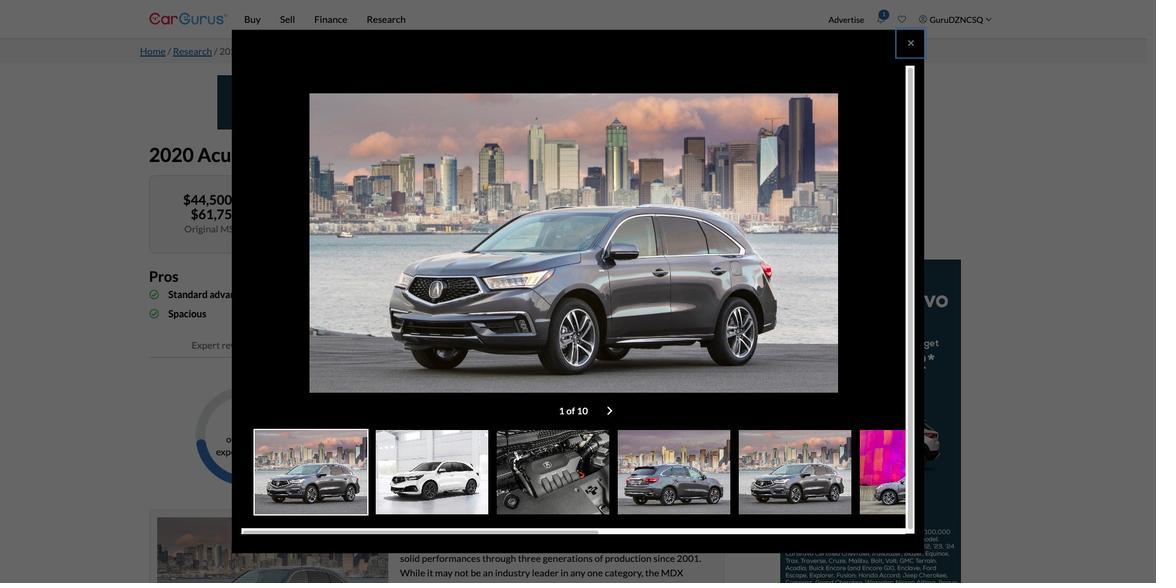 Task type: describe. For each thing, give the bounding box(es) containing it.
trims & specs (13)
[[615, 339, 691, 351]]

advertise
[[829, 14, 865, 24]]

6 / 10
[[441, 436, 462, 448]]

$44,500
[[183, 192, 232, 208]]

not
[[455, 567, 469, 578]]

form & function
[[358, 455, 427, 467]]

2020 for 2020 acura mdx
[[768, 159, 791, 170]]

2020 acura mdx link
[[768, 159, 843, 170]]

7.2 of 10 expert review
[[334, 192, 392, 234]]

write a review
[[650, 149, 712, 160]]

2020 acura mdx test drive review summaryimage.jpeg ((large)) image
[[309, 93, 838, 392]]

bolt image
[[341, 420, 348, 430]]

acura for 2019 acura mdx
[[792, 178, 818, 190]]

(31 reviews) link
[[488, 224, 533, 234]]

2024 acura mdx link
[[768, 101, 843, 113]]

2020 right research link
[[219, 45, 242, 57]]

in
[[561, 567, 569, 578]]

pros
[[149, 267, 179, 285]]

one
[[587, 567, 603, 578]]

home link
[[140, 45, 166, 57]]

pricing tab
[[437, 333, 581, 358]]

user
[[328, 339, 348, 351]]

2022
[[768, 140, 791, 151]]

1 of 10
[[559, 405, 588, 416]]

& for trims & specs (13)
[[640, 339, 647, 351]]

2020 for 2020 bmw x5
[[768, 232, 791, 243]]

2023 acura mdx
[[768, 120, 843, 132]]

technology inside the acura mdx is the best-selling three-row luxury suv of all time, with solid performances through three generations of production since 2001. while it may not be an industry leader in any one category, the mdx delivers competitive levels of comfort, convenience, and technology and
[[636, 581, 682, 583]]

flag
[[614, 519, 629, 530]]

ban image
[[437, 290, 447, 299]]

pricing inside pricing tab
[[494, 339, 524, 351]]

gallery (10 photos)
[[638, 213, 680, 237]]

acura for 2024 acura mdx
[[792, 101, 818, 113]]

2020 bmw x5 link
[[768, 232, 832, 243]]

spacious
[[168, 308, 206, 319]]

form
[[358, 455, 381, 467]]

0 vertical spatial three-
[[433, 519, 459, 530]]

/ for 7 / 10
[[447, 472, 450, 484]]

10 for 7
[[450, 472, 462, 484]]

user reviews (31)
[[328, 339, 402, 351]]

user
[[496, 209, 515, 221]]

2019 acura mdx
[[768, 178, 843, 190]]

rating
[[517, 209, 542, 221]]

it
[[427, 567, 433, 578]]

is
[[469, 538, 476, 549]]

9
[[633, 436, 639, 448]]

1 vertical spatial the
[[478, 538, 492, 549]]

write
[[650, 149, 675, 160]]

to
[[235, 192, 247, 208]]

advanced
[[210, 289, 251, 300]]

mdx for 2020 acura mdx
[[820, 159, 843, 170]]

cons
[[437, 267, 469, 285]]

0 vertical spatial row
[[459, 519, 476, 530]]

2020 acura mdx profile image
[[860, 430, 973, 514]]

outdated
[[456, 308, 498, 319]]

since
[[654, 552, 675, 564]]

through
[[483, 552, 516, 564]]

0 vertical spatial technology
[[500, 308, 548, 319]]

and
[[618, 581, 634, 583]]

best-
[[494, 538, 515, 549]]

mdx for 2019 acura mdx
[[820, 178, 843, 190]]

wifi image
[[533, 384, 545, 394]]

2023
[[768, 120, 791, 132]]

2020 acura mdx
[[768, 159, 843, 170]]

balance scale image
[[341, 457, 353, 466]]

8 / 10
[[633, 472, 653, 484]]

times image
[[905, 38, 917, 48]]

of inside dialog
[[567, 405, 575, 416]]

1 horizontal spatial the
[[551, 519, 565, 530]]

ban image
[[437, 309, 447, 319]]

2020 bmw x5
[[768, 232, 832, 243]]

comfort,
[[524, 581, 560, 583]]

standard
[[168, 289, 208, 300]]

reviews,
[[302, 143, 378, 166]]

/ right research link
[[214, 45, 218, 57]]

mdx for 2024 acura mdx
[[820, 101, 843, 113]]

crossover
[[478, 519, 519, 530]]

related cars
[[756, 205, 836, 223]]

a
[[677, 149, 682, 160]]

2024 acura mdx
[[768, 101, 843, 113]]

delivers
[[400, 581, 434, 583]]

styling
[[506, 289, 534, 300]]

2022 acura mdx link
[[768, 140, 843, 151]]

any
[[571, 567, 586, 578]]

leader
[[532, 567, 559, 578]]

research
[[173, 45, 212, 57]]

cost-effectiveness
[[550, 455, 630, 467]]

mdx for 2022 acura mdx
[[820, 140, 843, 151]]

may
[[435, 567, 453, 578]]

avg
[[480, 209, 495, 221]]

selling
[[515, 538, 542, 549]]

check circle image for spacious
[[149, 309, 159, 319]]

standard advanced safety features
[[168, 289, 318, 300]]

mdx for 2023 acura mdx
[[820, 120, 843, 132]]

10 for 1
[[577, 405, 588, 416]]

10 for 9
[[642, 436, 653, 448]]

look
[[357, 383, 378, 395]]

7
[[441, 472, 447, 484]]

2024
[[768, 101, 791, 113]]

the acura mdx is the best-selling three-row luxury suv of all time, with solid performances through three generations of production since 2001. while it may not be an industry leader in any one category, the mdx delivers competitive levels of comfort, convenience, and technology and
[[400, 538, 712, 583]]

carries
[[521, 519, 550, 530]]

confidence.
[[652, 519, 700, 530]]



Task type: locate. For each thing, give the bounding box(es) containing it.
user reviews (31) tab
[[293, 333, 437, 358]]

bmw
[[792, 232, 818, 243]]

2020 acura mdx rear three quarter image
[[618, 430, 731, 514]]

safety
[[253, 289, 280, 300]]

review inside button
[[684, 149, 712, 160]]

three- right acura's at the bottom left
[[433, 519, 459, 530]]

images image
[[650, 190, 667, 205]]

msrp
[[220, 223, 246, 234]]

eye image
[[341, 384, 352, 394]]

tab list
[[149, 333, 725, 358], [242, 429, 974, 537]]

company's
[[567, 519, 612, 530]]

0 vertical spatial pricing
[[382, 143, 442, 166]]

0 vertical spatial check circle image
[[149, 290, 159, 299]]

acura for 2023 acura mdx
[[792, 120, 818, 132]]

8
[[633, 472, 639, 484]]

0 horizontal spatial the
[[478, 538, 492, 549]]

/ for 6 / 10
[[447, 436, 450, 448]]

7.2
[[354, 192, 372, 208], [235, 415, 255, 432]]

review inside tab
[[222, 339, 250, 351]]

1 vertical spatial expert
[[192, 339, 220, 351]]

(13)
[[674, 339, 691, 351]]

7.2 inside 7.2 out of 10 expert review
[[235, 415, 255, 432]]

0 horizontal spatial with
[[631, 519, 650, 530]]

10 inside dialog
[[577, 405, 588, 416]]

0 vertical spatial advertisement region
[[218, 75, 656, 130]]

1 vertical spatial three-
[[544, 538, 570, 549]]

technology down styling
[[500, 308, 548, 319]]

gallery
[[643, 213, 674, 224]]

& left feel
[[380, 383, 386, 395]]

1 of 10 dialog
[[232, 30, 974, 553]]

levels
[[487, 581, 511, 583]]

home / research / 2020 acura mdx
[[140, 45, 293, 57]]

check circle image
[[149, 290, 159, 299], [149, 309, 159, 319]]

convenience,
[[561, 581, 616, 583]]

category,
[[605, 567, 644, 578]]

& left the specs
[[446, 143, 460, 166]]

related
[[756, 205, 806, 223]]

10
[[363, 206, 378, 222], [577, 405, 588, 416], [253, 433, 264, 444], [450, 436, 462, 448], [642, 436, 653, 448], [450, 472, 462, 484], [642, 472, 653, 484]]

0 vertical spatial with
[[631, 519, 650, 530]]

10 inside 7.2 out of 10 expert review
[[253, 433, 264, 444]]

avg user rating (31 reviews)
[[480, 209, 542, 234]]

2 vertical spatial the
[[645, 567, 660, 578]]

years
[[798, 75, 833, 92]]

the right carries
[[551, 519, 565, 530]]

mdx for 2020 acura mdx reviews, pricing & specs
[[253, 143, 298, 166]]

1 vertical spatial check circle image
[[149, 309, 159, 319]]

0 horizontal spatial technology
[[500, 308, 548, 319]]

cargurus logo homepage link link
[[149, 2, 227, 36]]

/
[[168, 45, 171, 57], [214, 45, 218, 57], [447, 436, 450, 448], [639, 436, 642, 448], [447, 472, 450, 484], [639, 472, 642, 484]]

check circle image for standard advanced safety features
[[149, 290, 159, 299]]

saved cars image
[[898, 15, 907, 23]]

/ up the 8 / 10
[[639, 436, 642, 448]]

mdx for the acura mdx is the best-selling three-row luxury suv of all time, with solid performances through three generations of production since 2001. while it may not be an industry leader in any one category, the mdx delivers competitive levels of comfort, convenience, and technology and
[[445, 538, 467, 549]]

technology down since
[[636, 581, 682, 583]]

with inside the acura mdx is the best-selling three-row luxury suv of all time, with solid performances through three generations of production since 2001. while it may not be an industry leader in any one category, the mdx delivers competitive levels of comfort, convenience, and technology and
[[683, 538, 702, 549]]

generations
[[543, 552, 593, 564]]

look & feel
[[357, 383, 405, 395]]

2019
[[768, 178, 791, 190]]

production
[[605, 552, 652, 564]]

tab list inside 1 of 10 dialog
[[242, 429, 974, 537]]

/ for home / research / 2020 acura mdx
[[168, 45, 171, 57]]

7 / 10
[[441, 472, 462, 484]]

check circle image left spacious
[[149, 309, 159, 319]]

cost-
[[550, 455, 573, 467]]

2022 acura mdx
[[768, 140, 843, 151]]

technology
[[550, 383, 599, 395]]

money bill wave image
[[533, 457, 545, 466]]

menu item
[[913, 2, 998, 36]]

acura for 2020 acura mdx reviews, pricing & specs
[[198, 143, 249, 166]]

0 horizontal spatial three-
[[433, 519, 459, 530]]

acura's
[[400, 519, 431, 530]]

2020 acura mdx engine image
[[497, 430, 610, 514]]

2020 up $44,500
[[149, 143, 194, 166]]

/ for 8 / 10
[[639, 472, 642, 484]]

of inside 7.2 out of 10 expert review
[[242, 433, 251, 444]]

trims
[[615, 339, 638, 351]]

advertise menu
[[823, 2, 998, 36]]

/ up the 7 / 10
[[447, 436, 450, 448]]

2020 down related at the right of the page
[[768, 232, 791, 243]]

write a review button
[[623, 142, 725, 168]]

1 horizontal spatial 7.2
[[354, 192, 372, 208]]

with up 2001.
[[683, 538, 702, 549]]

performances
[[422, 552, 481, 564]]

competitive
[[435, 581, 486, 583]]

of
[[348, 206, 360, 222], [567, 405, 575, 416], [242, 433, 251, 444], [638, 538, 647, 549], [595, 552, 603, 564], [513, 581, 522, 583]]

10 for 6
[[450, 436, 462, 448]]

uninspired
[[456, 289, 504, 300]]

1 vertical spatial advertisement region
[[781, 259, 962, 583]]

features
[[281, 289, 318, 300]]

0 horizontal spatial row
[[459, 519, 476, 530]]

review inside 7.2 of 10 expert review
[[363, 223, 392, 234]]

out
[[226, 433, 240, 444]]

three- up "generations"
[[544, 538, 570, 549]]

expert review
[[192, 339, 250, 351]]

7.2 for of
[[235, 415, 255, 432]]

three-
[[433, 519, 459, 530], [544, 538, 570, 549]]

10 for 7.2
[[363, 206, 378, 222]]

10 for 8
[[642, 472, 653, 484]]

tab list containing expert review
[[149, 333, 725, 358]]

pricing
[[382, 143, 442, 166], [494, 339, 524, 351]]

$61,750
[[191, 206, 240, 222]]

comment alt edit image
[[636, 150, 645, 160]]

0 horizontal spatial 7.2
[[235, 415, 255, 432]]

1 vertical spatial with
[[683, 538, 702, 549]]

be
[[471, 567, 481, 578]]

chevron right image
[[607, 406, 613, 415]]

& for look & feel
[[380, 383, 386, 395]]

technology
[[500, 308, 548, 319], [636, 581, 682, 583]]

all
[[648, 538, 658, 549]]

0 vertical spatial the
[[551, 519, 565, 530]]

solid
[[400, 552, 420, 564]]

2020 acura mdx test drive review summaryimage.jpeg image
[[255, 430, 367, 514]]

menu bar
[[227, 0, 823, 39]]

7.2 for 10
[[354, 192, 372, 208]]

with right the flag
[[631, 519, 650, 530]]

uninspired styling
[[456, 289, 534, 300]]

2 horizontal spatial the
[[645, 567, 660, 578]]

the down since
[[645, 567, 660, 578]]

acura for 2022 acura mdx
[[792, 140, 818, 151]]

while
[[400, 567, 425, 578]]

expert inside 7.2 of 10 expert review
[[334, 223, 362, 234]]

function
[[391, 455, 427, 467]]

other years
[[756, 75, 833, 92]]

2019 acura mdx link
[[768, 178, 843, 190]]

2001.
[[677, 552, 702, 564]]

acura for the acura mdx is the best-selling three-row luxury suv of all time, with solid performances through three generations of production since 2001. while it may not be an industry leader in any one category, the mdx delivers competitive levels of comfort, convenience, and technology and
[[418, 538, 443, 549]]

of inside 7.2 of 10 expert review
[[348, 206, 360, 222]]

row up "generations"
[[570, 538, 587, 549]]

7.2 up out
[[235, 415, 255, 432]]

2023 acura mdx link
[[768, 120, 843, 132]]

0 horizontal spatial advertisement region
[[218, 75, 656, 130]]

2 vertical spatial expert
[[216, 446, 244, 457]]

(31
[[488, 224, 501, 234]]

1 check circle image from the top
[[149, 290, 159, 299]]

expert inside 7.2 out of 10 expert review
[[216, 446, 244, 457]]

/ down 6 / 10
[[447, 472, 450, 484]]

/ for 9 / 10
[[639, 436, 642, 448]]

0 vertical spatial expert
[[334, 223, 362, 234]]

1 horizontal spatial with
[[683, 538, 702, 549]]

1 vertical spatial tab list
[[242, 429, 974, 537]]

expert review tab
[[149, 333, 293, 358]]

2020 acura mdx front three quarter image
[[739, 430, 852, 514]]

10 inside 7.2 of 10 expert review
[[363, 206, 378, 222]]

acura for 2020 acura mdx
[[792, 159, 818, 170]]

review inside 7.2 out of 10 expert review
[[245, 446, 274, 457]]

check circle image down pros
[[149, 290, 159, 299]]

2020 down 2022
[[768, 159, 791, 170]]

0 horizontal spatial pricing
[[382, 143, 442, 166]]

expert inside tab
[[192, 339, 220, 351]]

row up is
[[459, 519, 476, 530]]

2020 acura mdx reviews, pricing & specs
[[149, 143, 513, 166]]

shield check image
[[533, 420, 543, 430]]

1
[[559, 405, 565, 416]]

three- inside the acura mdx is the best-selling three-row luxury suv of all time, with solid performances through three generations of production since 2001. while it may not be an industry leader in any one category, the mdx delivers competitive levels of comfort, convenience, and technology and
[[544, 538, 570, 549]]

the right is
[[478, 538, 492, 549]]

reviews)
[[502, 224, 533, 234]]

1 horizontal spatial advertisement region
[[781, 259, 962, 583]]

1 vertical spatial pricing
[[494, 339, 524, 351]]

specs
[[463, 143, 513, 166]]

suv
[[617, 538, 636, 549]]

& inside tab
[[640, 339, 647, 351]]

1 horizontal spatial row
[[570, 538, 587, 549]]

2020 acura mdx test drive review summaryimage image
[[157, 517, 388, 583]]

trims & specs (13) tab
[[581, 333, 725, 358]]

0 vertical spatial 7.2
[[354, 192, 372, 208]]

outdated technology
[[456, 308, 548, 319]]

effectiveness
[[573, 455, 630, 467]]

1 horizontal spatial pricing
[[494, 339, 524, 351]]

advertisement region
[[218, 75, 656, 130], [781, 259, 962, 583]]

0 vertical spatial tab list
[[149, 333, 725, 358]]

1 horizontal spatial three-
[[544, 538, 570, 549]]

1 horizontal spatial technology
[[636, 581, 682, 583]]

1 vertical spatial 7.2
[[235, 415, 255, 432]]

industry
[[495, 567, 530, 578]]

row inside the acura mdx is the best-selling three-row luxury suv of all time, with solid performances through three generations of production since 2001. while it may not be an industry leader in any one category, the mdx delivers competitive levels of comfort, convenience, and technology and
[[570, 538, 587, 549]]

2020 acura mdx a-spec front-quarter view image
[[376, 430, 489, 514]]

1 vertical spatial technology
[[636, 581, 682, 583]]

row
[[459, 519, 476, 530], [570, 538, 587, 549]]

acura
[[244, 45, 269, 57], [792, 101, 818, 113], [792, 120, 818, 132], [792, 140, 818, 151], [198, 143, 249, 166], [792, 159, 818, 170], [792, 178, 818, 190], [418, 538, 443, 549]]

reviews
[[350, 339, 383, 351]]

2020 for 2020 acura mdx reviews, pricing & specs
[[149, 143, 194, 166]]

research link
[[173, 45, 212, 57]]

expert
[[334, 223, 362, 234], [192, 339, 220, 351], [216, 446, 244, 457]]

/ right home link
[[168, 45, 171, 57]]

/ down 9 / 10 at bottom
[[639, 472, 642, 484]]

& right form
[[382, 455, 389, 467]]

7.2 down reviews,
[[354, 192, 372, 208]]

mdx
[[271, 45, 293, 57], [820, 101, 843, 113], [820, 120, 843, 132], [820, 140, 843, 151], [253, 143, 298, 166], [820, 159, 843, 170], [820, 178, 843, 190], [445, 538, 467, 549], [661, 567, 684, 578]]

home
[[140, 45, 166, 57]]

(10
[[638, 227, 650, 237]]

safety
[[547, 419, 575, 431]]

acura inside the acura mdx is the best-selling three-row luxury suv of all time, with solid performances through three generations of production since 2001. while it may not be an industry leader in any one category, the mdx delivers competitive levels of comfort, convenience, and technology and
[[418, 538, 443, 549]]

6
[[441, 436, 447, 448]]

cargurus logo homepage link image
[[149, 2, 227, 36]]

& for form & function
[[382, 455, 389, 467]]

performance
[[353, 419, 409, 431]]

1 vertical spatial row
[[570, 538, 587, 549]]

2 check circle image from the top
[[149, 309, 159, 319]]

the
[[551, 519, 565, 530], [478, 538, 492, 549], [645, 567, 660, 578]]

& left specs
[[640, 339, 647, 351]]

7.2 inside 7.2 of 10 expert review
[[354, 192, 372, 208]]

three
[[518, 552, 541, 564]]

other
[[756, 75, 795, 92]]



Task type: vqa. For each thing, say whether or not it's contained in the screenshot.
Information
no



